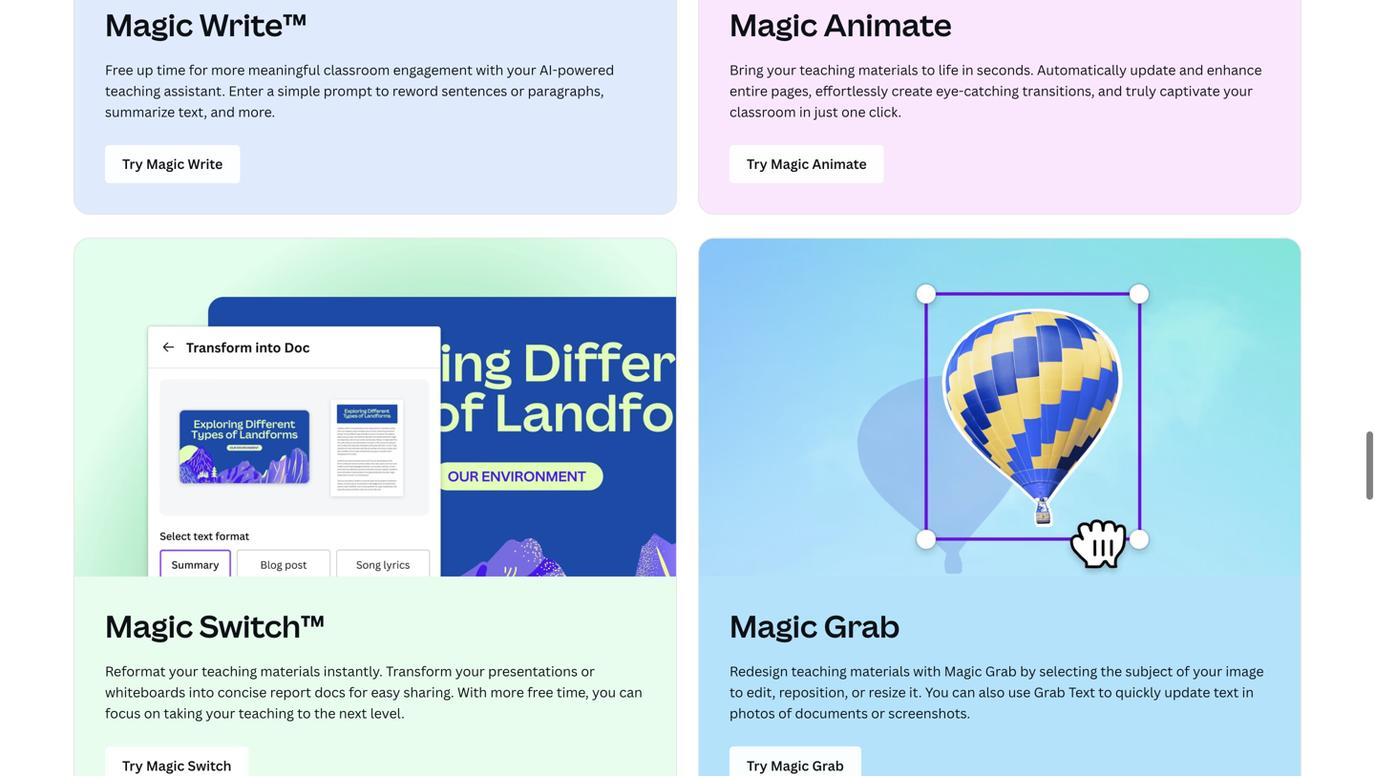 Task type: locate. For each thing, give the bounding box(es) containing it.
in right the life
[[962, 60, 974, 79]]

for inside the reformat your teaching materials instantly. transform your presentations or whiteboards into concise report docs for easy sharing. with more free time, you can focus on taking your teaching to the next level.
[[349, 683, 368, 702]]

with
[[476, 60, 504, 79], [913, 662, 941, 681]]

in left the just
[[799, 102, 811, 121]]

more inside the free up time for more meaningful classroom engagement with your ai-powered teaching assistant. enter a simple prompt to reword sentences or paragraphs, summarize text, and more.
[[211, 60, 245, 79]]

materials for magic animate
[[858, 60, 918, 79]]

quickly
[[1115, 683, 1161, 702]]

0 horizontal spatial more
[[211, 60, 245, 79]]

you
[[592, 683, 616, 702]]

2 horizontal spatial and
[[1179, 60, 1204, 79]]

1 vertical spatial update
[[1165, 683, 1210, 702]]

and up captivate
[[1179, 60, 1204, 79]]

with inside redesign teaching materials with magic grab by selecting the subject of your image to edit, reposition, or resize it. you can also use grab text to quickly update text in photos of documents or screenshots.
[[913, 662, 941, 681]]

materials inside redesign teaching materials with magic grab by selecting the subject of your image to edit, reposition, or resize it. you can also use grab text to quickly update text in photos of documents or screenshots.
[[850, 662, 910, 681]]

2 can from the left
[[952, 683, 975, 702]]

it.
[[909, 683, 922, 702]]

1 vertical spatial classroom
[[730, 102, 796, 121]]

1 horizontal spatial for
[[349, 683, 368, 702]]

redesign
[[730, 662, 788, 681]]

0 vertical spatial more
[[211, 60, 245, 79]]

update up truly
[[1130, 60, 1176, 79]]

classroom inside the free up time for more meaningful classroom engagement with your ai-powered teaching assistant. enter a simple prompt to reword sentences or paragraphs, summarize text, and more.
[[323, 60, 390, 79]]

1 horizontal spatial and
[[1098, 81, 1123, 100]]

the down "docs" in the left bottom of the page
[[314, 704, 336, 723]]

can right 'you'
[[952, 683, 975, 702]]

1 vertical spatial of
[[778, 704, 792, 723]]

image
[[1226, 662, 1264, 681]]

life
[[938, 60, 959, 79]]

update left text
[[1165, 683, 1210, 702]]

update
[[1130, 60, 1176, 79], [1165, 683, 1210, 702]]

captivate
[[1160, 81, 1220, 100]]

to inside the free up time for more meaningful classroom engagement with your ai-powered teaching assistant. enter a simple prompt to reword sentences or paragraphs, summarize text, and more.
[[375, 81, 389, 100]]

classroom up prompt
[[323, 60, 390, 79]]

to left reword
[[375, 81, 389, 100]]

by
[[1020, 662, 1036, 681]]

and
[[1179, 60, 1204, 79], [1098, 81, 1123, 100], [211, 102, 235, 121]]

grab down the selecting
[[1034, 683, 1065, 702]]

or right sentences
[[511, 81, 525, 100]]

eye-
[[936, 81, 964, 100]]

1 horizontal spatial classroom
[[730, 102, 796, 121]]

your inside the free up time for more meaningful classroom engagement with your ai-powered teaching assistant. enter a simple prompt to reword sentences or paragraphs, summarize text, and more.
[[507, 60, 536, 79]]

1 horizontal spatial more
[[490, 683, 524, 702]]

materials inside bring your teaching materials to life in seconds. automatically update and enhance entire pages, effortlessly create eye-catching transitions, and truly captivate your classroom in just one click.
[[858, 60, 918, 79]]

and left truly
[[1098, 81, 1123, 100]]

to left the life
[[922, 60, 935, 79]]

for up assistant.
[[189, 60, 208, 79]]

your up the with
[[455, 662, 485, 681]]

and right text,
[[211, 102, 235, 121]]

your up "pages,"
[[767, 60, 796, 79]]

magic write™
[[105, 4, 307, 45]]

grab
[[824, 606, 900, 647], [985, 662, 1017, 681], [1034, 683, 1065, 702]]

the inside redesign teaching materials with magic grab by selecting the subject of your image to edit, reposition, or resize it. you can also use grab text to quickly update text in photos of documents or screenshots.
[[1101, 662, 1122, 681]]

1 horizontal spatial grab
[[985, 662, 1017, 681]]

classroom inside bring your teaching materials to life in seconds. automatically update and enhance entire pages, effortlessly create eye-catching transitions, and truly captivate your classroom in just one click.
[[730, 102, 796, 121]]

magic up 'you'
[[944, 662, 982, 681]]

1 horizontal spatial with
[[913, 662, 941, 681]]

classroom down entire at the right of page
[[730, 102, 796, 121]]

0 horizontal spatial for
[[189, 60, 208, 79]]

photos
[[730, 704, 775, 723]]

instantly.
[[324, 662, 383, 681]]

or inside the reformat your teaching materials instantly. transform your presentations or whiteboards into concise report docs for easy sharing. with more free time, you can focus on taking your teaching to the next level.
[[581, 662, 595, 681]]

can inside the reformat your teaching materials instantly. transform your presentations or whiteboards into concise report docs for easy sharing. with more free time, you can focus on taking your teaching to the next level.
[[619, 683, 642, 702]]

teaching inside redesign teaching materials with magic grab by selecting the subject of your image to edit, reposition, or resize it. you can also use grab text to quickly update text in photos of documents or screenshots.
[[791, 662, 847, 681]]

0 horizontal spatial classroom
[[323, 60, 390, 79]]

0 horizontal spatial in
[[799, 102, 811, 121]]

materials up create
[[858, 60, 918, 79]]

2 horizontal spatial grab
[[1034, 683, 1065, 702]]

0 vertical spatial classroom
[[323, 60, 390, 79]]

can right you in the left of the page
[[619, 683, 642, 702]]

1 can from the left
[[619, 683, 642, 702]]

magic up "reformat" on the left of page
[[105, 606, 193, 647]]

to inside bring your teaching materials to life in seconds. automatically update and enhance entire pages, effortlessly create eye-catching transitions, and truly captivate your classroom in just one click.
[[922, 60, 935, 79]]

more left free
[[490, 683, 524, 702]]

update inside redesign teaching materials with magic grab by selecting the subject of your image to edit, reposition, or resize it. you can also use grab text to quickly update text in photos of documents or screenshots.
[[1165, 683, 1210, 702]]

magic up bring
[[730, 4, 818, 45]]

more up enter on the left top of the page
[[211, 60, 245, 79]]

2 vertical spatial grab
[[1034, 683, 1065, 702]]

1 vertical spatial more
[[490, 683, 524, 702]]

more
[[211, 60, 245, 79], [490, 683, 524, 702]]

1 horizontal spatial the
[[1101, 662, 1122, 681]]

1 horizontal spatial in
[[962, 60, 974, 79]]

0 vertical spatial of
[[1176, 662, 1190, 681]]

sentences
[[442, 81, 507, 100]]

with inside the free up time for more meaningful classroom engagement with your ai-powered teaching assistant. enter a simple prompt to reword sentences or paragraphs, summarize text, and more.
[[476, 60, 504, 79]]

focus
[[105, 704, 141, 723]]

ai-
[[540, 60, 558, 79]]

2 vertical spatial in
[[1242, 683, 1254, 702]]

or up time,
[[581, 662, 595, 681]]

grab up resize
[[824, 606, 900, 647]]

edit,
[[747, 683, 776, 702]]

reposition,
[[779, 683, 848, 702]]

magic switch™
[[105, 606, 325, 647]]

bring your teaching materials to life in seconds. automatically update and enhance entire pages, effortlessly create eye-catching transitions, and truly captivate your classroom in just one click.
[[730, 60, 1262, 121]]

into
[[189, 683, 214, 702]]

selecting
[[1039, 662, 1097, 681]]

1 vertical spatial with
[[913, 662, 941, 681]]

to
[[922, 60, 935, 79], [375, 81, 389, 100], [730, 683, 743, 702], [1099, 683, 1112, 702], [297, 704, 311, 723]]

teaching up the summarize
[[105, 81, 161, 100]]

magic up up
[[105, 4, 193, 45]]

your up text
[[1193, 662, 1222, 681]]

report
[[270, 683, 311, 702]]

2 horizontal spatial in
[[1242, 683, 1254, 702]]

teaching
[[800, 60, 855, 79], [105, 81, 161, 100], [202, 662, 257, 681], [791, 662, 847, 681], [239, 704, 294, 723]]

0 vertical spatial for
[[189, 60, 208, 79]]

2 vertical spatial and
[[211, 102, 235, 121]]

summarize
[[105, 102, 175, 121]]

of
[[1176, 662, 1190, 681], [778, 704, 792, 723]]

click.
[[869, 102, 902, 121]]

materials up report
[[260, 662, 320, 681]]

0 horizontal spatial with
[[476, 60, 504, 79]]

teaching up "reposition,"
[[791, 662, 847, 681]]

one
[[841, 102, 866, 121]]

or
[[511, 81, 525, 100], [581, 662, 595, 681], [852, 683, 865, 702], [871, 704, 885, 723]]

0 vertical spatial with
[[476, 60, 504, 79]]

1 horizontal spatial can
[[952, 683, 975, 702]]

0 horizontal spatial the
[[314, 704, 336, 723]]

the
[[1101, 662, 1122, 681], [314, 704, 336, 723]]

in
[[962, 60, 974, 79], [799, 102, 811, 121], [1242, 683, 1254, 702]]

screenshots.
[[888, 704, 970, 723]]

materials up resize
[[850, 662, 910, 681]]

of right subject
[[1176, 662, 1190, 681]]

1 horizontal spatial of
[[1176, 662, 1190, 681]]

0 vertical spatial grab
[[824, 606, 900, 647]]

of right photos
[[778, 704, 792, 723]]

engagement
[[393, 60, 473, 79]]

or inside the free up time for more meaningful classroom engagement with your ai-powered teaching assistant. enter a simple prompt to reword sentences or paragraphs, summarize text, and more.
[[511, 81, 525, 100]]

can
[[619, 683, 642, 702], [952, 683, 975, 702]]

and inside the free up time for more meaningful classroom engagement with your ai-powered teaching assistant. enter a simple prompt to reword sentences or paragraphs, summarize text, and more.
[[211, 102, 235, 121]]

to inside the reformat your teaching materials instantly. transform your presentations or whiteboards into concise report docs for easy sharing. with more free time, you can focus on taking your teaching to the next level.
[[297, 704, 311, 723]]

materials
[[858, 60, 918, 79], [260, 662, 320, 681], [850, 662, 910, 681]]

in down image
[[1242, 683, 1254, 702]]

teaching up effortlessly
[[800, 60, 855, 79]]

animate
[[824, 4, 952, 45]]

magic for magic switch™
[[105, 606, 193, 647]]

sharing.
[[404, 683, 454, 702]]

for
[[189, 60, 208, 79], [349, 683, 368, 702]]

0 horizontal spatial and
[[211, 102, 235, 121]]

0 vertical spatial update
[[1130, 60, 1176, 79]]

the up quickly
[[1101, 662, 1122, 681]]

update inside bring your teaching materials to life in seconds. automatically update and enhance entire pages, effortlessly create eye-catching transitions, and truly captivate your classroom in just one click.
[[1130, 60, 1176, 79]]

0 vertical spatial in
[[962, 60, 974, 79]]

0 horizontal spatial can
[[619, 683, 642, 702]]

0 vertical spatial the
[[1101, 662, 1122, 681]]

presentations
[[488, 662, 578, 681]]

materials inside the reformat your teaching materials instantly. transform your presentations or whiteboards into concise report docs for easy sharing. with more free time, you can focus on taking your teaching to the next level.
[[260, 662, 320, 681]]

time,
[[557, 683, 589, 702]]

teaching down concise
[[239, 704, 294, 723]]

easy
[[371, 683, 400, 702]]

docs
[[315, 683, 346, 702]]

your inside redesign teaching materials with magic grab by selecting the subject of your image to edit, reposition, or resize it. you can also use grab text to quickly update text in photos of documents or screenshots.
[[1193, 662, 1222, 681]]

for down instantly.
[[349, 683, 368, 702]]

magic
[[105, 4, 193, 45], [730, 4, 818, 45], [105, 606, 193, 647], [730, 606, 818, 647], [944, 662, 982, 681]]

grab up also
[[985, 662, 1017, 681]]

to right text on the right bottom of page
[[1099, 683, 1112, 702]]

magic animate
[[730, 4, 952, 45]]

entire
[[730, 81, 768, 100]]

assistant.
[[164, 81, 225, 100]]

0 horizontal spatial of
[[778, 704, 792, 723]]

magic up redesign
[[730, 606, 818, 647]]

1 vertical spatial the
[[314, 704, 336, 723]]

with up 'you'
[[913, 662, 941, 681]]

with up sentences
[[476, 60, 504, 79]]

to left edit,
[[730, 683, 743, 702]]

0 vertical spatial and
[[1179, 60, 1204, 79]]

1 vertical spatial for
[[349, 683, 368, 702]]

your left ai-
[[507, 60, 536, 79]]

to down report
[[297, 704, 311, 723]]

your
[[507, 60, 536, 79], [767, 60, 796, 79], [1223, 81, 1253, 100], [169, 662, 198, 681], [455, 662, 485, 681], [1193, 662, 1222, 681], [206, 704, 235, 723]]

more inside the reformat your teaching materials instantly. transform your presentations or whiteboards into concise report docs for easy sharing. with more free time, you can focus on taking your teaching to the next level.
[[490, 683, 524, 702]]

classroom
[[323, 60, 390, 79], [730, 102, 796, 121]]



Task type: describe. For each thing, give the bounding box(es) containing it.
truly
[[1126, 81, 1156, 100]]

magic grab
[[730, 606, 900, 647]]

magic inside redesign teaching materials with magic grab by selecting the subject of your image to edit, reposition, or resize it. you can also use grab text to quickly update text in photos of documents or screenshots.
[[944, 662, 982, 681]]

free
[[105, 60, 133, 79]]

also
[[979, 683, 1005, 702]]

0 horizontal spatial grab
[[824, 606, 900, 647]]

time
[[157, 60, 186, 79]]

effortlessly
[[815, 81, 888, 100]]

create
[[892, 81, 933, 100]]

pages,
[[771, 81, 812, 100]]

1 vertical spatial grab
[[985, 662, 1017, 681]]

switch™
[[199, 606, 325, 647]]

magic for magic grab
[[730, 606, 818, 647]]

automatically
[[1037, 60, 1127, 79]]

a
[[267, 81, 274, 100]]

documents
[[795, 704, 868, 723]]

next
[[339, 704, 367, 723]]

concise
[[217, 683, 267, 702]]

up
[[137, 60, 153, 79]]

whiteboards
[[105, 683, 186, 702]]

level.
[[370, 704, 405, 723]]

paragraphs,
[[528, 81, 604, 100]]

free up time for more meaningful classroom engagement with your ai-powered teaching assistant. enter a simple prompt to reword sentences or paragraphs, summarize text, and more.
[[105, 60, 614, 121]]

prompt
[[323, 81, 372, 100]]

transitions,
[[1022, 81, 1095, 100]]

more.
[[238, 102, 275, 121]]

free
[[527, 683, 553, 702]]

transform
[[386, 662, 452, 681]]

text,
[[178, 102, 207, 121]]

resize
[[869, 683, 906, 702]]

your up into
[[169, 662, 198, 681]]

with
[[457, 683, 487, 702]]

1 vertical spatial in
[[799, 102, 811, 121]]

your down the enhance
[[1223, 81, 1253, 100]]

teaching up concise
[[202, 662, 257, 681]]

subject
[[1125, 662, 1173, 681]]

for inside the free up time for more meaningful classroom engagement with your ai-powered teaching assistant. enter a simple prompt to reword sentences or paragraphs, summarize text, and more.
[[189, 60, 208, 79]]

write™
[[199, 4, 307, 45]]

taking
[[164, 704, 203, 723]]

magic for magic animate
[[730, 4, 818, 45]]

bring
[[730, 60, 764, 79]]

you
[[925, 683, 949, 702]]

just
[[814, 102, 838, 121]]

magic for magic write™
[[105, 4, 193, 45]]

or left resize
[[852, 683, 865, 702]]

in inside redesign teaching materials with magic grab by selecting the subject of your image to edit, reposition, or resize it. you can also use grab text to quickly update text in photos of documents or screenshots.
[[1242, 683, 1254, 702]]

reformat
[[105, 662, 166, 681]]

reformat your teaching materials instantly. transform your presentations or whiteboards into concise report docs for easy sharing. with more free time, you can focus on taking your teaching to the next level.
[[105, 662, 642, 723]]

the inside the reformat your teaching materials instantly. transform your presentations or whiteboards into concise report docs for easy sharing. with more free time, you can focus on taking your teaching to the next level.
[[314, 704, 336, 723]]

enhance
[[1207, 60, 1262, 79]]

enter
[[229, 81, 264, 100]]

1 vertical spatial and
[[1098, 81, 1123, 100]]

teaching inside bring your teaching materials to life in seconds. automatically update and enhance entire pages, effortlessly create eye-catching transitions, and truly captivate your classroom in just one click.
[[800, 60, 855, 79]]

text
[[1069, 683, 1095, 702]]

materials for magic switch™
[[260, 662, 320, 681]]

catching
[[964, 81, 1019, 100]]

or down resize
[[871, 704, 885, 723]]

meaningful
[[248, 60, 320, 79]]

use
[[1008, 683, 1031, 702]]

on
[[144, 704, 160, 723]]

text
[[1214, 683, 1239, 702]]

powered
[[558, 60, 614, 79]]

your down into
[[206, 704, 235, 723]]

simple
[[278, 81, 320, 100]]

reword
[[392, 81, 438, 100]]

teaching inside the free up time for more meaningful classroom engagement with your ai-powered teaching assistant. enter a simple prompt to reword sentences or paragraphs, summarize text, and more.
[[105, 81, 161, 100]]

seconds.
[[977, 60, 1034, 79]]

redesign teaching materials with magic grab by selecting the subject of your image to edit, reposition, or resize it. you can also use grab text to quickly update text in photos of documents or screenshots.
[[730, 662, 1264, 723]]

can inside redesign teaching materials with magic grab by selecting the subject of your image to edit, reposition, or resize it. you can also use grab text to quickly update text in photos of documents or screenshots.
[[952, 683, 975, 702]]



Task type: vqa. For each thing, say whether or not it's contained in the screenshot.
designs
no



